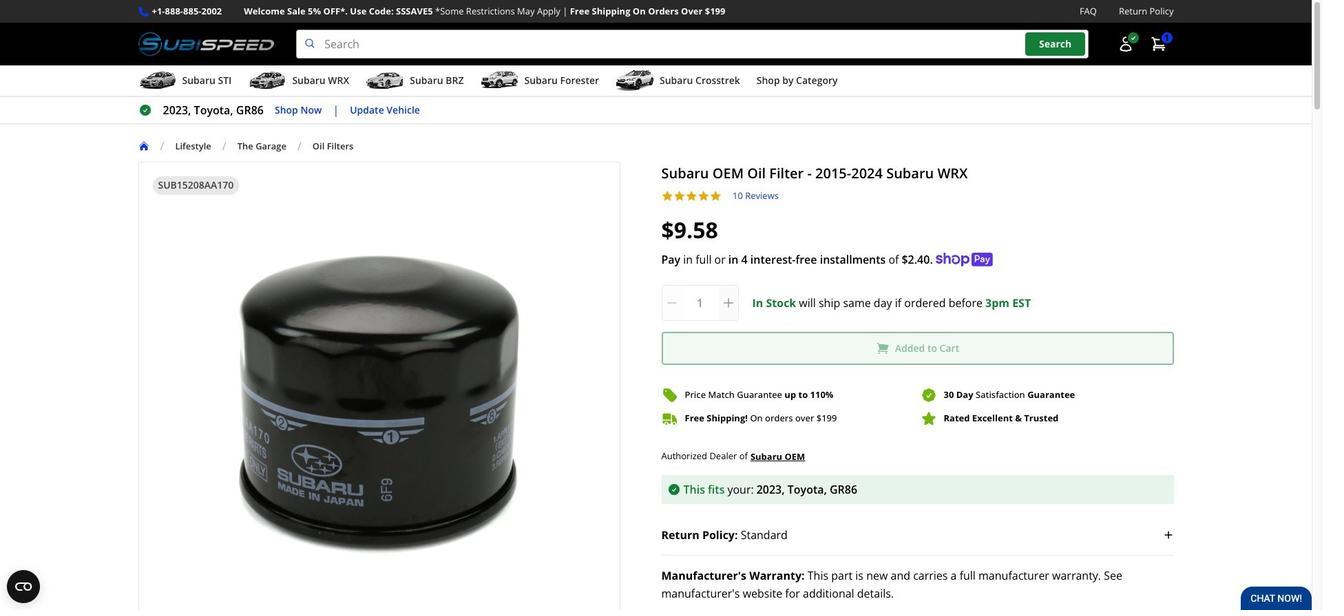 Task type: locate. For each thing, give the bounding box(es) containing it.
a subaru brz thumbnail image image
[[366, 70, 404, 91]]

1 star image from the left
[[662, 190, 674, 202]]

1 horizontal spatial star image
[[710, 190, 722, 202]]

0 horizontal spatial star image
[[674, 190, 686, 202]]

a subaru sti thumbnail image image
[[138, 70, 177, 91]]

a subaru crosstrek thumbnail image image
[[616, 70, 654, 91]]

decrement image
[[665, 296, 679, 310]]

None number field
[[662, 285, 739, 321]]

increment image
[[721, 296, 735, 310]]

open widget image
[[7, 570, 40, 603]]

shop pay image
[[936, 253, 993, 266]]

star image
[[674, 190, 686, 202], [710, 190, 722, 202]]

3 star image from the left
[[698, 190, 710, 202]]

star image
[[662, 190, 674, 202], [686, 190, 698, 202], [698, 190, 710, 202]]



Task type: describe. For each thing, give the bounding box(es) containing it.
button image
[[1117, 36, 1134, 52]]

2 star image from the left
[[686, 190, 698, 202]]

a subaru wrx thumbnail image image
[[248, 70, 287, 91]]

2 star image from the left
[[710, 190, 722, 202]]

a subaru forester thumbnail image image
[[480, 70, 519, 91]]

home image
[[138, 141, 149, 152]]

subispeed logo image
[[138, 30, 274, 59]]

1 star image from the left
[[674, 190, 686, 202]]

search input field
[[296, 30, 1089, 59]]



Task type: vqa. For each thing, say whether or not it's contained in the screenshot.
leftmost 2015
no



